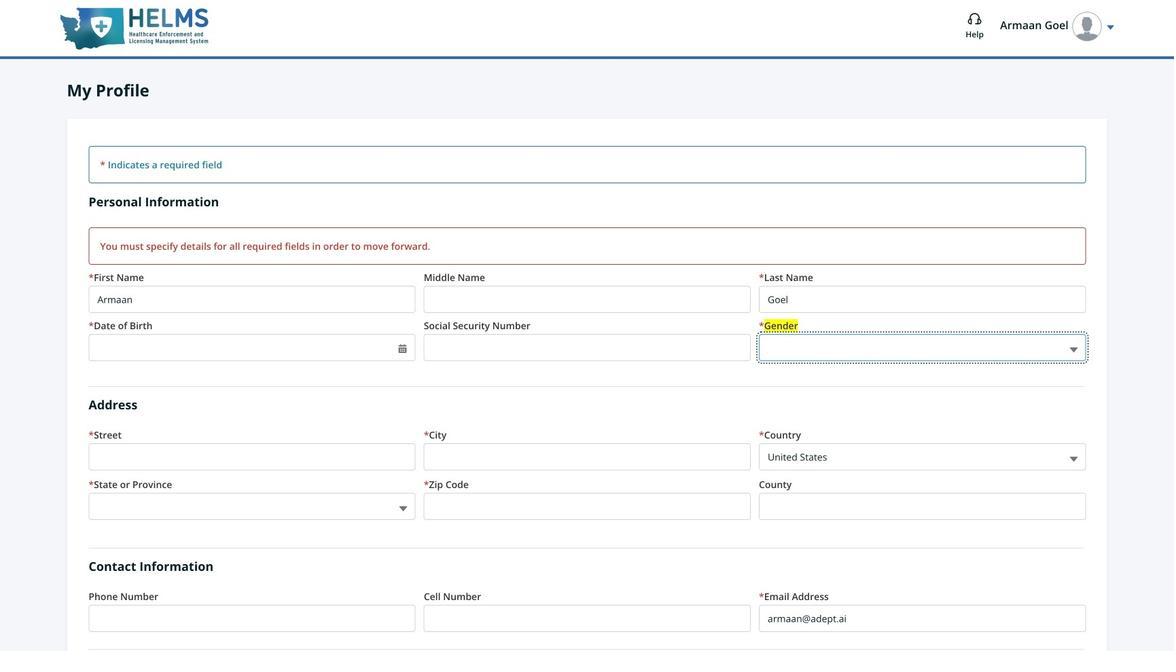 Task type: locate. For each thing, give the bounding box(es) containing it.
None email field
[[759, 606, 1086, 633]]

None text field
[[424, 334, 751, 362], [424, 444, 751, 471], [424, 493, 751, 521], [424, 334, 751, 362], [424, 444, 751, 471], [424, 493, 751, 521]]

None text field
[[89, 286, 416, 313], [424, 286, 751, 313], [759, 286, 1086, 313], [89, 444, 416, 471], [759, 493, 1086, 521], [89, 286, 416, 313], [424, 286, 751, 313], [759, 286, 1086, 313], [89, 444, 416, 471], [759, 493, 1086, 521]]

helms | healthcare enforcement and licensing management system image
[[59, 2, 216, 51]]

text default image
[[398, 344, 408, 354]]

profile image image
[[1072, 11, 1103, 42]]

None field
[[759, 334, 1086, 362], [89, 493, 416, 521], [759, 334, 1086, 362], [89, 493, 416, 521]]

None telephone field
[[89, 606, 416, 633], [424, 606, 751, 633], [89, 606, 416, 633], [424, 606, 751, 633]]

help image
[[968, 13, 982, 25]]



Task type: vqa. For each thing, say whether or not it's contained in the screenshot.
field
yes



Task type: describe. For each thing, give the bounding box(es) containing it.
*undefined text field
[[89, 334, 416, 362]]



